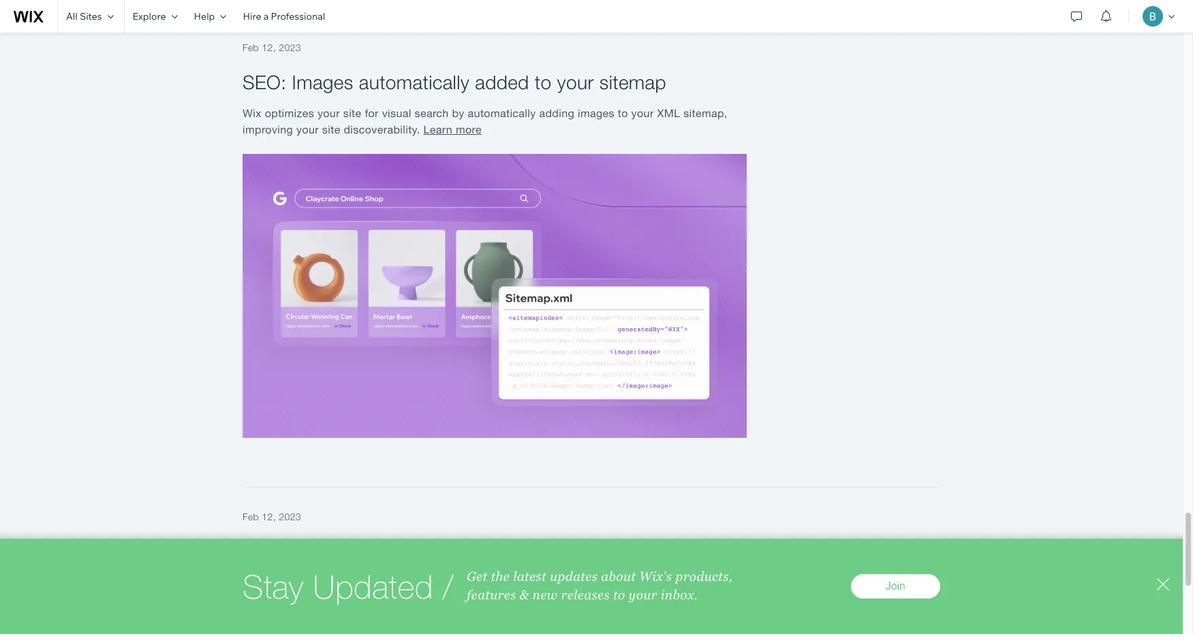 Task type: locate. For each thing, give the bounding box(es) containing it.
hire a professional link
[[235, 0, 334, 33]]

help button
[[186, 0, 235, 33]]

hire a professional
[[243, 10, 325, 23]]

a
[[264, 10, 269, 23]]

all sites
[[66, 10, 102, 23]]

all
[[66, 10, 78, 23]]

hire
[[243, 10, 261, 23]]



Task type: describe. For each thing, give the bounding box(es) containing it.
sites
[[80, 10, 102, 23]]

help
[[194, 10, 215, 23]]

professional
[[271, 10, 325, 23]]

explore
[[133, 10, 166, 23]]



Task type: vqa. For each thing, say whether or not it's contained in the screenshot.
the Templates button
no



